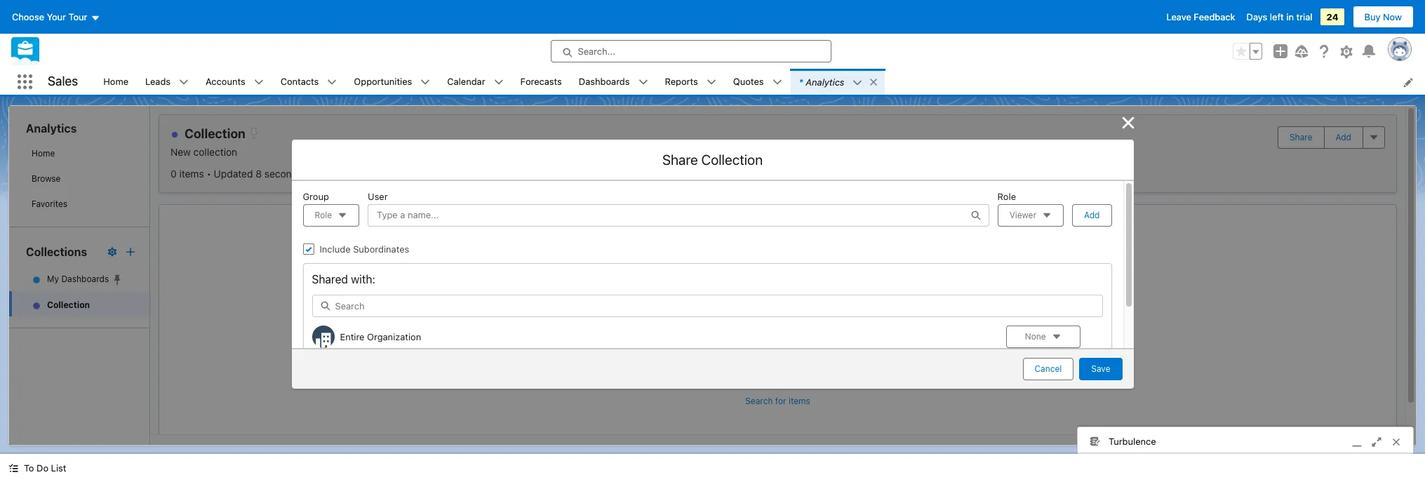Task type: describe. For each thing, give the bounding box(es) containing it.
analytics
[[806, 76, 845, 87]]

dashboards link
[[571, 69, 638, 95]]

contacts
[[281, 76, 319, 87]]

reports list item
[[657, 69, 725, 95]]

leave
[[1167, 11, 1192, 22]]

to do list
[[24, 463, 66, 474]]

text default image for leads
[[179, 77, 189, 87]]

accounts
[[206, 76, 245, 87]]

accounts link
[[197, 69, 254, 95]]

contacts link
[[272, 69, 327, 95]]

home link
[[95, 69, 137, 95]]

*
[[799, 76, 803, 87]]

turbulence
[[1109, 436, 1156, 447]]

choose your tour
[[12, 11, 87, 22]]

trial
[[1297, 11, 1313, 22]]

text default image for reports
[[707, 77, 716, 87]]

text default image for accounts
[[254, 77, 264, 87]]

days
[[1247, 11, 1268, 22]]

buy
[[1365, 11, 1381, 22]]

text default image for dashboards
[[638, 77, 648, 87]]

reports link
[[657, 69, 707, 95]]

choose
[[12, 11, 44, 22]]

quotes link
[[725, 69, 772, 95]]

leave feedback
[[1167, 11, 1236, 22]]

text default image for *
[[853, 78, 863, 88]]

search...
[[578, 46, 616, 57]]

to do list button
[[0, 454, 75, 482]]

calendar
[[447, 76, 485, 87]]

leads
[[145, 76, 171, 87]]

* analytics
[[799, 76, 845, 87]]

text default image for opportunities
[[421, 77, 430, 87]]

forecasts
[[521, 76, 562, 87]]

quotes list item
[[725, 69, 791, 95]]

24
[[1327, 11, 1339, 22]]

contacts list item
[[272, 69, 346, 95]]

dashboards
[[579, 76, 630, 87]]

home
[[103, 76, 128, 87]]

sales
[[48, 74, 78, 89]]

quotes
[[733, 76, 764, 87]]

search... button
[[551, 40, 831, 62]]

reports
[[665, 76, 698, 87]]

accounts list item
[[197, 69, 272, 95]]



Task type: locate. For each thing, give the bounding box(es) containing it.
text default image inside accounts list item
[[254, 77, 264, 87]]

2 text default image from the left
[[254, 77, 264, 87]]

text default image inside quotes list item
[[772, 77, 782, 87]]

list
[[95, 69, 1426, 95]]

calendar list item
[[439, 69, 512, 95]]

to
[[24, 463, 34, 474]]

text default image inside contacts list item
[[327, 77, 337, 87]]

group
[[1233, 43, 1263, 60]]

feedback
[[1194, 11, 1236, 22]]

text default image inside the reports list item
[[707, 77, 716, 87]]

3 text default image from the left
[[494, 77, 504, 87]]

opportunities
[[354, 76, 412, 87]]

dashboards list item
[[571, 69, 657, 95]]

list item containing *
[[791, 69, 885, 95]]

text default image inside the 'dashboards' list item
[[638, 77, 648, 87]]

calendar link
[[439, 69, 494, 95]]

text default image inside leads list item
[[179, 77, 189, 87]]

text default image for contacts
[[327, 77, 337, 87]]

opportunities link
[[346, 69, 421, 95]]

do
[[37, 463, 48, 474]]

text default image inside calendar list item
[[494, 77, 504, 87]]

forecasts link
[[512, 69, 571, 95]]

5 text default image from the left
[[772, 77, 782, 87]]

list
[[51, 463, 66, 474]]

text default image inside opportunities list item
[[421, 77, 430, 87]]

buy now button
[[1353, 6, 1414, 28]]

days left in trial
[[1247, 11, 1313, 22]]

opportunities list item
[[346, 69, 439, 95]]

text default image
[[179, 77, 189, 87], [254, 77, 264, 87], [494, 77, 504, 87], [707, 77, 716, 87], [772, 77, 782, 87]]

text default image left *
[[772, 77, 782, 87]]

now
[[1383, 11, 1402, 22]]

text default image right reports
[[707, 77, 716, 87]]

text default image right calendar
[[494, 77, 504, 87]]

leads list item
[[137, 69, 197, 95]]

list item
[[791, 69, 885, 95]]

text default image right accounts
[[254, 77, 264, 87]]

leads link
[[137, 69, 179, 95]]

in
[[1287, 11, 1294, 22]]

text default image for calendar
[[494, 77, 504, 87]]

tour
[[68, 11, 87, 22]]

your
[[47, 11, 66, 22]]

buy now
[[1365, 11, 1402, 22]]

1 text default image from the left
[[179, 77, 189, 87]]

text default image for quotes
[[772, 77, 782, 87]]

text default image right leads on the top left of page
[[179, 77, 189, 87]]

leave feedback link
[[1167, 11, 1236, 22]]

choose your tour button
[[11, 6, 101, 28]]

text default image
[[869, 77, 879, 87], [327, 77, 337, 87], [421, 77, 430, 87], [638, 77, 648, 87], [853, 78, 863, 88], [8, 463, 18, 473]]

text default image inside to do list button
[[8, 463, 18, 473]]

left
[[1270, 11, 1284, 22]]

4 text default image from the left
[[707, 77, 716, 87]]

list containing home
[[95, 69, 1426, 95]]



Task type: vqa. For each thing, say whether or not it's contained in the screenshot.
date in Created Date Equals This Quarter
no



